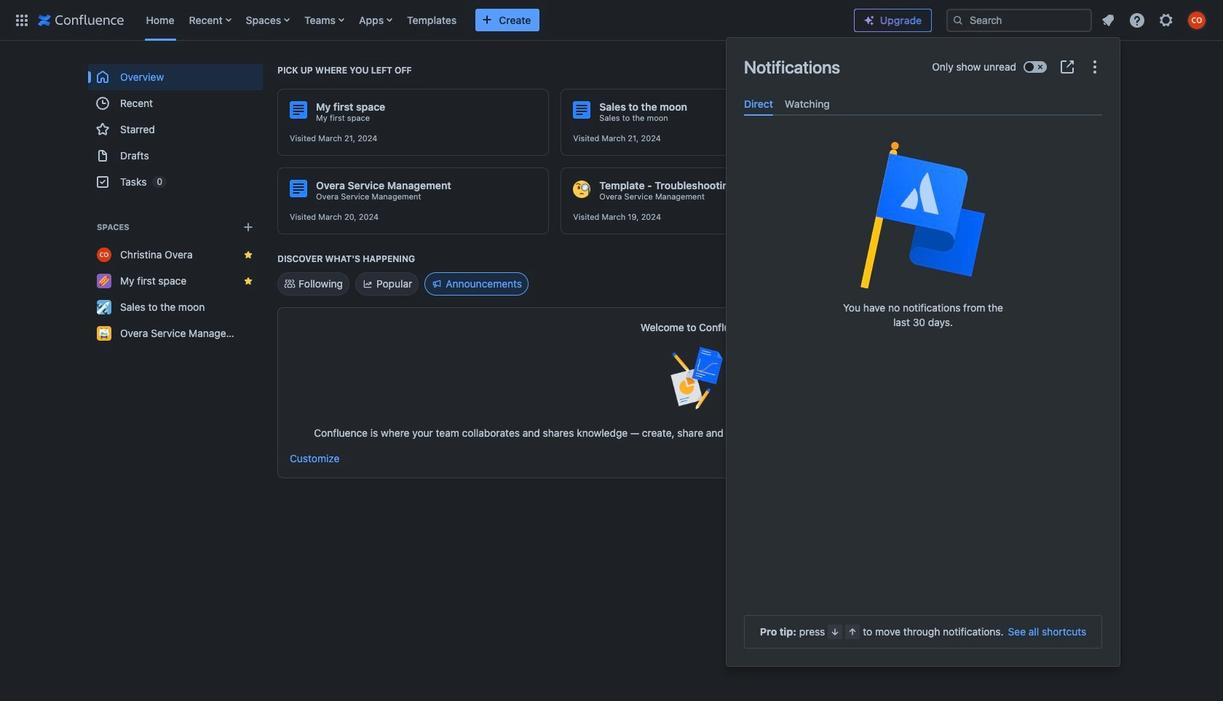 Task type: vqa. For each thing, say whether or not it's contained in the screenshot.
- for Template - Project plan 'LINK' in Space element
no



Task type: locate. For each thing, give the bounding box(es) containing it.
global element
[[9, 0, 843, 40]]

list
[[139, 0, 843, 40], [1096, 7, 1215, 33]]

unstar this space image
[[243, 275, 254, 287]]

banner
[[0, 0, 1224, 44]]

arrow up image
[[848, 627, 859, 638]]

group
[[88, 64, 263, 195]]

premium image
[[864, 15, 876, 26]]

tab panel
[[739, 116, 1109, 128]]

search image
[[953, 14, 965, 26]]

tab list
[[739, 92, 1109, 116]]

confluence image
[[38, 11, 124, 29], [38, 11, 124, 29]]

0 horizontal spatial list
[[139, 0, 843, 40]]

notification icon image
[[1100, 11, 1118, 29]]

help icon image
[[1129, 11, 1147, 29]]

create a space image
[[240, 219, 257, 236]]

:notebook: image
[[857, 181, 875, 198]]

appswitcher icon image
[[13, 11, 31, 29]]

arrow down image
[[830, 627, 842, 638]]

None search field
[[947, 8, 1093, 32]]

:face_with_monocle: image
[[574, 181, 591, 198]]

1 horizontal spatial list
[[1096, 7, 1215, 33]]

:notebook: image
[[857, 181, 875, 198]]

dialog
[[727, 38, 1121, 667]]



Task type: describe. For each thing, give the bounding box(es) containing it.
Search field
[[947, 8, 1093, 32]]

:face_with_monocle: image
[[574, 181, 591, 198]]

open notifications in a new tab image
[[1059, 58, 1077, 76]]

unstar this space image
[[243, 249, 254, 261]]

list for appswitcher icon
[[139, 0, 843, 40]]

more image
[[1087, 58, 1104, 76]]

settings icon image
[[1158, 11, 1176, 29]]

list for premium image
[[1096, 7, 1215, 33]]



